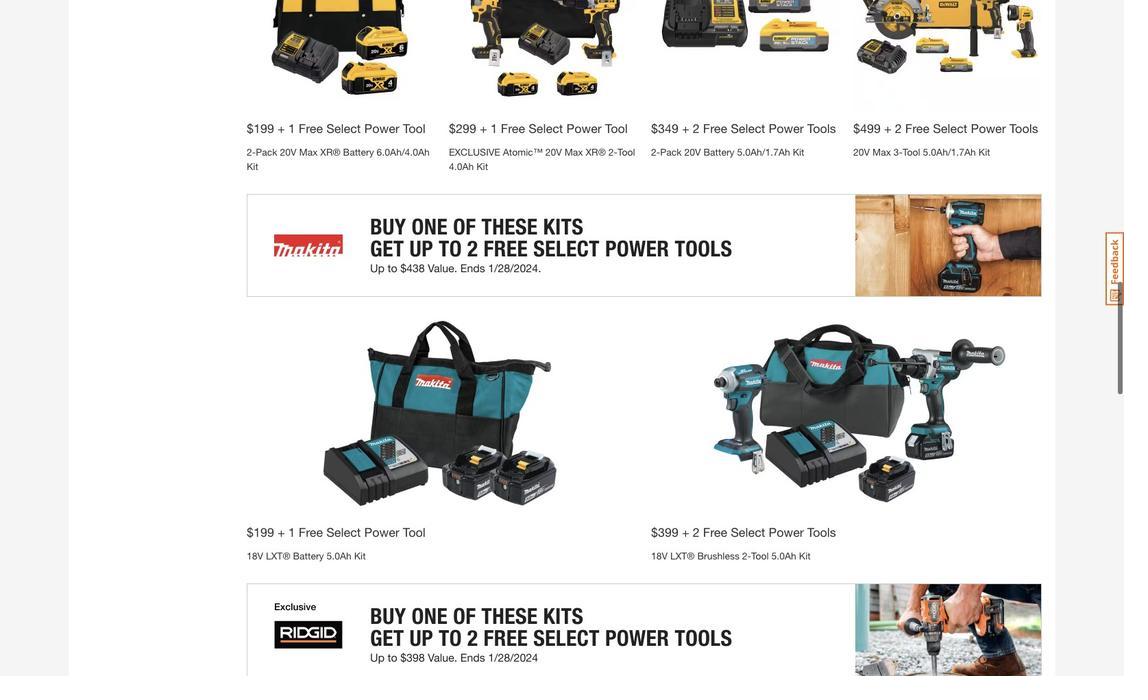 Task type: vqa. For each thing, say whether or not it's contained in the screenshot.
3-
yes



Task type: describe. For each thing, give the bounding box(es) containing it.
tools for $349 + 2 free select power tools
[[808, 121, 837, 136]]

free for exclusive atomic™ 20v max xr® 2-tool 4.0ah kit
[[501, 121, 526, 136]]

20v for $199
[[280, 146, 297, 158]]

select for 2-pack 20v battery 5.0ah/1.7ah kit
[[731, 121, 766, 136]]

1 for pack
[[289, 121, 296, 136]]

power for 20v max 3-tool 5.0ah/1.7ah kit
[[972, 121, 1007, 136]]

$199 for 18v
[[247, 525, 274, 540]]

2- inside exclusive atomic™ 20v max xr® 2-tool 4.0ah kit
[[609, 146, 618, 158]]

2-pack 20v battery 5.0ah/1.7ah kit
[[652, 146, 805, 158]]

$299 + 1 free select power tool image
[[449, 0, 638, 112]]

select for 2-pack 20v max xr® battery 6.0ah/4.0ah kit
[[327, 121, 361, 136]]

lxt® for $399
[[671, 550, 695, 562]]

kit inside 2-pack 20v max xr® battery 6.0ah/4.0ah kit
[[247, 160, 259, 172]]

+ for 2-pack 20v battery 5.0ah/1.7ah kit
[[683, 121, 690, 136]]

exclusive atomic™ 20v max xr® 2-tool 4.0ah kit
[[449, 146, 636, 172]]

exclusive
[[449, 146, 501, 158]]

free for 18v lxt® brushless 2-tool 5.0ah kit
[[704, 525, 728, 540]]

6.0ah/4.0ah
[[377, 146, 430, 158]]

1 5.0ah from the left
[[327, 550, 352, 562]]

makita. buy one of these kits get up to 2 free select power tools up to $438 value. ends 1/28/2024. image
[[247, 194, 1043, 297]]

4 20v from the left
[[854, 146, 871, 158]]

+ for 2-pack 20v max xr® battery 6.0ah/4.0ah kit
[[278, 121, 285, 136]]

+ for 18v lxt® brushless 2-tool 5.0ah kit
[[683, 525, 690, 540]]

0 horizontal spatial battery
[[293, 550, 324, 562]]

ridgid. buy one of these kits get up to 2 free select power tools. up to $398 value. ends 1/28/2024 image
[[247, 584, 1043, 676]]

kit inside exclusive atomic™ 20v max xr® 2-tool 4.0ah kit
[[477, 160, 488, 172]]

$399 + 2 free select power tools
[[652, 525, 837, 540]]

20v for $349
[[685, 146, 701, 158]]

$349
[[652, 121, 679, 136]]

20v max 3-tool 5.0ah/1.7ah kit
[[854, 146, 991, 158]]

xr® for $299 + 1 free select power tool
[[586, 146, 606, 158]]

1 for atomic™
[[491, 121, 498, 136]]

$499 + 2 free select power tools image
[[854, 0, 1043, 112]]

$499 + 2 free select power tools
[[854, 121, 1039, 136]]

power for exclusive atomic™ 20v max xr® 2-tool 4.0ah kit
[[567, 121, 602, 136]]

free for 2-pack 20v max xr® battery 6.0ah/4.0ah kit
[[299, 121, 323, 136]]

xr® for $199 + 1 free select power tool
[[321, 146, 341, 158]]

2 for $399
[[693, 525, 700, 540]]

$349 + 2 free select power tools
[[652, 121, 837, 136]]

tools for $499 + 2 free select power tools
[[1010, 121, 1039, 136]]

pack for $199
[[256, 146, 278, 158]]

18v lxt® battery 5.0ah kit
[[247, 550, 366, 562]]

select for 18v lxt® brushless 2-tool 5.0ah kit
[[731, 525, 766, 540]]



Task type: locate. For each thing, give the bounding box(es) containing it.
2 $199 from the top
[[247, 525, 274, 540]]

20v for $299
[[546, 146, 562, 158]]

free for 20v max 3-tool 5.0ah/1.7ah kit
[[906, 121, 930, 136]]

$199 for 2-
[[247, 121, 274, 136]]

1 18v from the left
[[247, 550, 263, 562]]

+ right $299
[[480, 121, 488, 136]]

battery inside 2-pack 20v max xr® battery 6.0ah/4.0ah kit
[[343, 146, 374, 158]]

1
[[289, 121, 296, 136], [491, 121, 498, 136], [289, 525, 296, 540]]

2 18v from the left
[[652, 550, 668, 562]]

$349 + 2 free select power tools image
[[652, 0, 840, 112]]

1 up 18v lxt® battery 5.0ah kit
[[289, 525, 296, 540]]

select up 18v lxt® battery 5.0ah kit
[[327, 525, 361, 540]]

1 $199 + 1 free select power tool from the top
[[247, 121, 426, 136]]

2 for $499
[[896, 121, 903, 136]]

+ for 18v lxt® battery 5.0ah kit
[[278, 525, 285, 540]]

select for 18v lxt® battery 5.0ah kit
[[327, 525, 361, 540]]

1 horizontal spatial max
[[565, 146, 583, 158]]

1 for lxt®
[[289, 525, 296, 540]]

0 horizontal spatial xr®
[[321, 146, 341, 158]]

2 pack from the left
[[661, 146, 682, 158]]

1 20v from the left
[[280, 146, 297, 158]]

+ for exclusive atomic™ 20v max xr® 2-tool 4.0ah kit
[[480, 121, 488, 136]]

1 pack from the left
[[256, 146, 278, 158]]

kit
[[793, 146, 805, 158], [979, 146, 991, 158], [247, 160, 259, 172], [477, 160, 488, 172], [354, 550, 366, 562], [800, 550, 811, 562]]

free up 18v lxt® battery 5.0ah kit
[[299, 525, 323, 540]]

1 $199 from the top
[[247, 121, 274, 136]]

tools
[[808, 121, 837, 136], [1010, 121, 1039, 136], [808, 525, 837, 540]]

2 horizontal spatial battery
[[704, 146, 735, 158]]

1 horizontal spatial 18v
[[652, 550, 668, 562]]

2 5.0ah/1.7ah from the left
[[924, 146, 977, 158]]

tool inside exclusive atomic™ 20v max xr® 2-tool 4.0ah kit
[[618, 146, 636, 158]]

1 horizontal spatial xr®
[[586, 146, 606, 158]]

$399 + 2 free select power tools image
[[652, 311, 1043, 516]]

free up brushless
[[704, 525, 728, 540]]

1 xr® from the left
[[321, 146, 341, 158]]

18v for $199 + 1 free select power tool
[[247, 550, 263, 562]]

free for 2-pack 20v battery 5.0ah/1.7ah kit
[[704, 121, 728, 136]]

20v
[[280, 146, 297, 158], [546, 146, 562, 158], [685, 146, 701, 158], [854, 146, 871, 158]]

select up 20v max 3-tool 5.0ah/1.7ah kit
[[934, 121, 968, 136]]

+ up 18v lxt® battery 5.0ah kit
[[278, 525, 285, 540]]

power for 2-pack 20v max xr® battery 6.0ah/4.0ah kit
[[365, 121, 400, 136]]

lxt®
[[266, 550, 291, 562], [671, 550, 695, 562]]

2 20v from the left
[[546, 146, 562, 158]]

atomic™
[[503, 146, 543, 158]]

power for 18v lxt® brushless 2-tool 5.0ah kit
[[769, 525, 804, 540]]

power for 18v lxt® battery 5.0ah kit
[[365, 525, 400, 540]]

select up the 2-pack 20v battery 5.0ah/1.7ah kit
[[731, 121, 766, 136]]

1 max from the left
[[299, 146, 318, 158]]

5.0ah/1.7ah for $349
[[738, 146, 791, 158]]

2 max from the left
[[565, 146, 583, 158]]

0 horizontal spatial lxt®
[[266, 550, 291, 562]]

+ right $499
[[885, 121, 892, 136]]

2 $199 + 1 free select power tool image from the top
[[247, 311, 638, 516]]

$199 + 1 free select power tool image
[[247, 0, 436, 112], [247, 311, 638, 516]]

1 up the exclusive
[[491, 121, 498, 136]]

1 vertical spatial $199 + 1 free select power tool
[[247, 525, 426, 540]]

tools for $399 + 2 free select power tools
[[808, 525, 837, 540]]

1 vertical spatial $199 + 1 free select power tool image
[[247, 311, 638, 516]]

0 horizontal spatial max
[[299, 146, 318, 158]]

1 horizontal spatial lxt®
[[671, 550, 695, 562]]

+ up 2-pack 20v max xr® battery 6.0ah/4.0ah kit
[[278, 121, 285, 136]]

0 horizontal spatial 18v
[[247, 550, 263, 562]]

max
[[299, 146, 318, 158], [565, 146, 583, 158], [873, 146, 892, 158]]

1 horizontal spatial 5.0ah/1.7ah
[[924, 146, 977, 158]]

$399
[[652, 525, 679, 540]]

2 right $399
[[693, 525, 700, 540]]

select for exclusive atomic™ 20v max xr® 2-tool 4.0ah kit
[[529, 121, 564, 136]]

+
[[278, 121, 285, 136], [480, 121, 488, 136], [683, 121, 690, 136], [885, 121, 892, 136], [278, 525, 285, 540], [683, 525, 690, 540]]

3-
[[894, 146, 903, 158]]

free for 18v lxt® battery 5.0ah kit
[[299, 525, 323, 540]]

+ right $349
[[683, 121, 690, 136]]

select
[[327, 121, 361, 136], [529, 121, 564, 136], [731, 121, 766, 136], [934, 121, 968, 136], [327, 525, 361, 540], [731, 525, 766, 540]]

2 lxt® from the left
[[671, 550, 695, 562]]

$199 + 1 free select power tool image for xr®
[[247, 0, 436, 112]]

1 horizontal spatial battery
[[343, 146, 374, 158]]

2 $199 + 1 free select power tool from the top
[[247, 525, 426, 540]]

xr® inside exclusive atomic™ 20v max xr® 2-tool 4.0ah kit
[[586, 146, 606, 158]]

$199
[[247, 121, 274, 136], [247, 525, 274, 540]]

battery
[[343, 146, 374, 158], [704, 146, 735, 158], [293, 550, 324, 562]]

pack for $349
[[661, 146, 682, 158]]

1 $199 + 1 free select power tool image from the top
[[247, 0, 436, 112]]

1 lxt® from the left
[[266, 550, 291, 562]]

free up atomic™
[[501, 121, 526, 136]]

5.0ah
[[327, 550, 352, 562], [772, 550, 797, 562]]

2-
[[247, 146, 256, 158], [609, 146, 618, 158], [652, 146, 661, 158], [743, 550, 752, 562]]

0 vertical spatial $199 + 1 free select power tool image
[[247, 0, 436, 112]]

1 vertical spatial $199
[[247, 525, 274, 540]]

power
[[365, 121, 400, 136], [567, 121, 602, 136], [769, 121, 804, 136], [972, 121, 1007, 136], [365, 525, 400, 540], [769, 525, 804, 540]]

free up the 2-pack 20v battery 5.0ah/1.7ah kit
[[704, 121, 728, 136]]

3 20v from the left
[[685, 146, 701, 158]]

select up 2-pack 20v max xr® battery 6.0ah/4.0ah kit
[[327, 121, 361, 136]]

max inside exclusive atomic™ 20v max xr® 2-tool 4.0ah kit
[[565, 146, 583, 158]]

0 vertical spatial $199
[[247, 121, 274, 136]]

2-pack 20v max xr® battery 6.0ah/4.0ah kit
[[247, 146, 430, 172]]

lxt® for $199
[[266, 550, 291, 562]]

free
[[299, 121, 323, 136], [501, 121, 526, 136], [704, 121, 728, 136], [906, 121, 930, 136], [299, 525, 323, 540], [704, 525, 728, 540]]

5.0ah/1.7ah for $499
[[924, 146, 977, 158]]

2
[[693, 121, 700, 136], [896, 121, 903, 136], [693, 525, 700, 540]]

select up exclusive atomic™ 20v max xr® 2-tool 4.0ah kit on the top
[[529, 121, 564, 136]]

feedback link image
[[1106, 232, 1125, 306]]

free up 2-pack 20v max xr® battery 6.0ah/4.0ah kit
[[299, 121, 323, 136]]

2 right $349
[[693, 121, 700, 136]]

tool
[[403, 121, 426, 136], [606, 121, 628, 136], [618, 146, 636, 158], [903, 146, 921, 158], [403, 525, 426, 540], [752, 550, 769, 562]]

select for 20v max 3-tool 5.0ah/1.7ah kit
[[934, 121, 968, 136]]

max for $299 + 1 free select power tool
[[565, 146, 583, 158]]

20v inside exclusive atomic™ 20v max xr® 2-tool 4.0ah kit
[[546, 146, 562, 158]]

$199 + 1 free select power tool for kit
[[247, 525, 426, 540]]

$199 + 1 free select power tool up 18v lxt® battery 5.0ah kit
[[247, 525, 426, 540]]

+ for 20v max 3-tool 5.0ah/1.7ah kit
[[885, 121, 892, 136]]

5.0ah/1.7ah down $499 + 2 free select power tools at the top of the page
[[924, 146, 977, 158]]

select up '18v lxt® brushless 2-tool 5.0ah kit'
[[731, 525, 766, 540]]

$199 + 1 free select power tool
[[247, 121, 426, 136], [247, 525, 426, 540]]

max for $199 + 1 free select power tool
[[299, 146, 318, 158]]

2 5.0ah from the left
[[772, 550, 797, 562]]

20v inside 2-pack 20v max xr® battery 6.0ah/4.0ah kit
[[280, 146, 297, 158]]

$199 + 1 free select power tool for xr®
[[247, 121, 426, 136]]

max inside 2-pack 20v max xr® battery 6.0ah/4.0ah kit
[[299, 146, 318, 158]]

18v
[[247, 550, 263, 562], [652, 550, 668, 562]]

0 horizontal spatial 5.0ah
[[327, 550, 352, 562]]

0 horizontal spatial 5.0ah/1.7ah
[[738, 146, 791, 158]]

free up 20v max 3-tool 5.0ah/1.7ah kit
[[906, 121, 930, 136]]

3 max from the left
[[873, 146, 892, 158]]

4.0ah
[[449, 160, 474, 172]]

2 for $349
[[693, 121, 700, 136]]

1 horizontal spatial pack
[[661, 146, 682, 158]]

2 up 3-
[[896, 121, 903, 136]]

1 horizontal spatial 5.0ah
[[772, 550, 797, 562]]

5.0ah/1.7ah
[[738, 146, 791, 158], [924, 146, 977, 158]]

2 horizontal spatial max
[[873, 146, 892, 158]]

xr® inside 2-pack 20v max xr® battery 6.0ah/4.0ah kit
[[321, 146, 341, 158]]

xr®
[[321, 146, 341, 158], [586, 146, 606, 158]]

pack inside 2-pack 20v max xr® battery 6.0ah/4.0ah kit
[[256, 146, 278, 158]]

$299 + 1 free select power tool
[[449, 121, 628, 136]]

2 xr® from the left
[[586, 146, 606, 158]]

2- inside 2-pack 20v max xr® battery 6.0ah/4.0ah kit
[[247, 146, 256, 158]]

$199 + 1 free select power tool image for kit
[[247, 311, 638, 516]]

brushless
[[698, 550, 740, 562]]

0 vertical spatial $199 + 1 free select power tool
[[247, 121, 426, 136]]

$499
[[854, 121, 881, 136]]

1 5.0ah/1.7ah from the left
[[738, 146, 791, 158]]

18v lxt® brushless 2-tool 5.0ah kit
[[652, 550, 811, 562]]

+ right $399
[[683, 525, 690, 540]]

1 up 2-pack 20v max xr® battery 6.0ah/4.0ah kit
[[289, 121, 296, 136]]

0 horizontal spatial pack
[[256, 146, 278, 158]]

5.0ah/1.7ah down $349 + 2 free select power tools
[[738, 146, 791, 158]]

18v for $399 + 2 free select power tools
[[652, 550, 668, 562]]

$299
[[449, 121, 477, 136]]

$199 + 1 free select power tool up 2-pack 20v max xr® battery 6.0ah/4.0ah kit
[[247, 121, 426, 136]]

pack
[[256, 146, 278, 158], [661, 146, 682, 158]]

power for 2-pack 20v battery 5.0ah/1.7ah kit
[[769, 121, 804, 136]]



